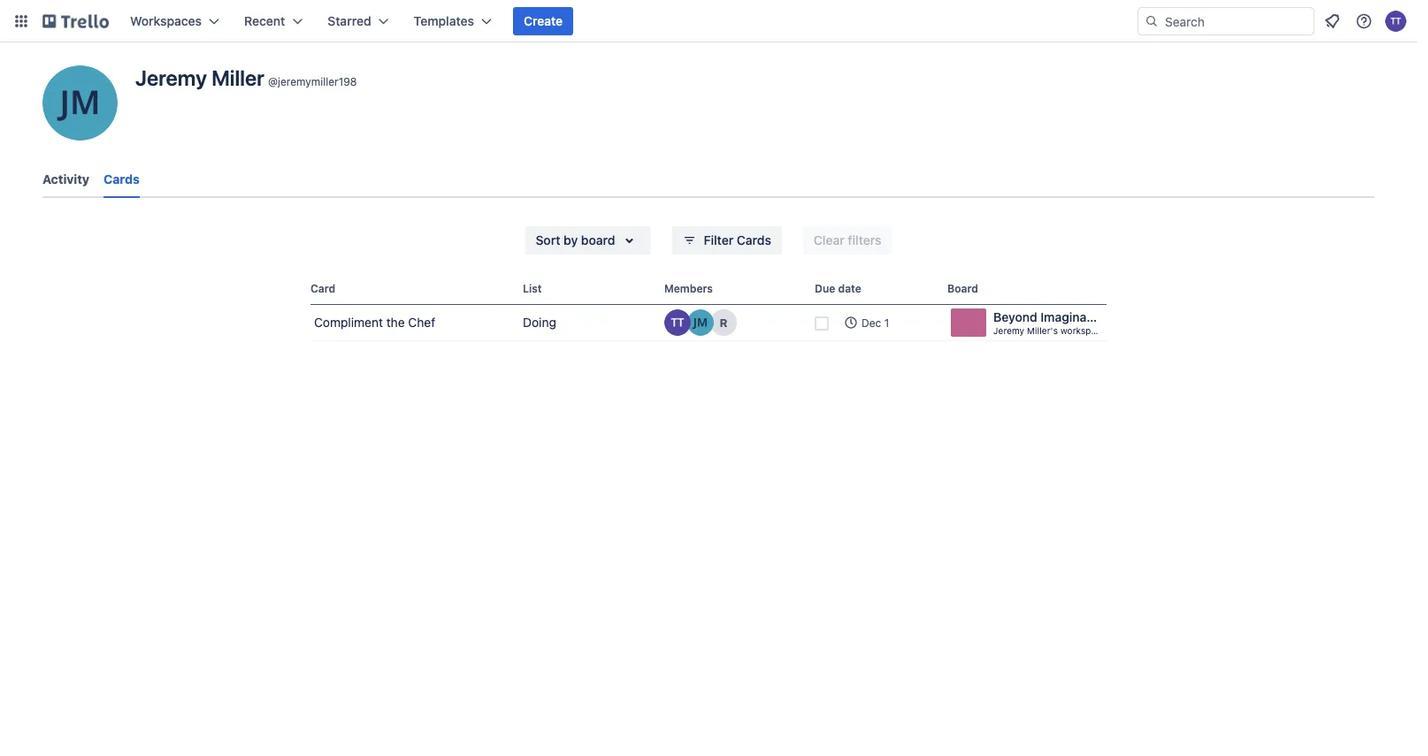 Task type: locate. For each thing, give the bounding box(es) containing it.
r button
[[711, 310, 737, 336]]

0 notifications image
[[1322, 11, 1343, 32]]

1 vertical spatial cards
[[737, 233, 772, 248]]

imagination
[[1041, 310, 1109, 325]]

chef
[[408, 315, 435, 330]]

cards
[[104, 172, 140, 187], [737, 233, 772, 248]]

doing
[[523, 315, 556, 330]]

compliment
[[314, 315, 383, 330]]

templates button
[[403, 7, 503, 35]]

jeremy miller (jeremymiller198) image
[[688, 310, 714, 336]]

Search field
[[1159, 8, 1314, 35]]

miller
[[212, 65, 265, 90]]

0 horizontal spatial jeremy
[[135, 65, 207, 90]]

filter
[[704, 233, 734, 248]]

workspaces
[[130, 14, 202, 28]]

list
[[523, 282, 542, 295]]

recent
[[244, 14, 285, 28]]

1 vertical spatial jeremy
[[994, 326, 1025, 336]]

0 vertical spatial cards
[[104, 172, 140, 187]]

activity
[[42, 172, 89, 187]]

cards right filter on the top of page
[[737, 233, 772, 248]]

1 horizontal spatial jeremy
[[994, 326, 1025, 336]]

starred
[[328, 14, 371, 28]]

jeremy down beyond
[[994, 326, 1025, 336]]

beyond imagination jeremy miller's workspace
[[994, 310, 1109, 336]]

rubyanndersson (rubyanndersson) image
[[711, 310, 737, 336]]

activity link
[[42, 164, 89, 196]]

jeremy down workspaces dropdown button on the left of the page
[[135, 65, 207, 90]]

clear filters
[[814, 233, 882, 248]]

terry turtle (terryturtle) image
[[1386, 11, 1407, 32]]

compliment the chef link
[[311, 305, 516, 341]]

miller's
[[1027, 326, 1058, 336]]

back to home image
[[42, 7, 109, 35]]

cards right activity
[[104, 172, 140, 187]]

templates
[[414, 14, 474, 28]]

card
[[311, 282, 336, 295]]

primary element
[[0, 0, 1418, 42]]

due date
[[815, 282, 862, 295]]

filter cards
[[704, 233, 772, 248]]

0 vertical spatial jeremy
[[135, 65, 207, 90]]

1 horizontal spatial cards
[[737, 233, 772, 248]]

sort
[[536, 233, 561, 248]]

the
[[386, 315, 405, 330]]

recent button
[[234, 7, 314, 35]]

jeremy
[[135, 65, 207, 90], [994, 326, 1025, 336]]



Task type: vqa. For each thing, say whether or not it's contained in the screenshot.
text field
no



Task type: describe. For each thing, give the bounding box(es) containing it.
clear filters button
[[803, 227, 892, 255]]

r
[[720, 316, 728, 330]]

compliment the chef
[[314, 315, 435, 330]]

create button
[[513, 7, 574, 35]]

filter cards button
[[672, 227, 782, 255]]

create
[[524, 14, 563, 28]]

terry turtle (terryturtle) image
[[665, 310, 691, 336]]

clear
[[814, 233, 845, 248]]

cards inside filter cards button
[[737, 233, 772, 248]]

due
[[815, 282, 836, 295]]

search image
[[1145, 14, 1159, 28]]

by
[[564, 233, 578, 248]]

open information menu image
[[1356, 12, 1373, 30]]

@jeremymiller198
[[268, 76, 357, 88]]

jeremy miller @jeremymiller198
[[135, 65, 357, 90]]

members
[[665, 282, 713, 295]]

starred button
[[317, 7, 400, 35]]

sort by board button
[[525, 227, 651, 255]]

board
[[948, 282, 979, 295]]

beyond
[[994, 310, 1038, 325]]

filters
[[848, 233, 882, 248]]

date
[[838, 282, 862, 295]]

dec
[[862, 317, 882, 329]]

workspace
[[1061, 326, 1107, 336]]

workspaces button
[[119, 7, 230, 35]]

board
[[581, 233, 615, 248]]

cards link
[[104, 164, 140, 198]]

sort by board
[[536, 233, 615, 248]]

1
[[885, 317, 889, 329]]

dec 1
[[862, 317, 889, 329]]

jeremy inside beyond imagination jeremy miller's workspace
[[994, 326, 1025, 336]]

0 horizontal spatial cards
[[104, 172, 140, 187]]

jeremy miller image
[[42, 65, 118, 141]]



